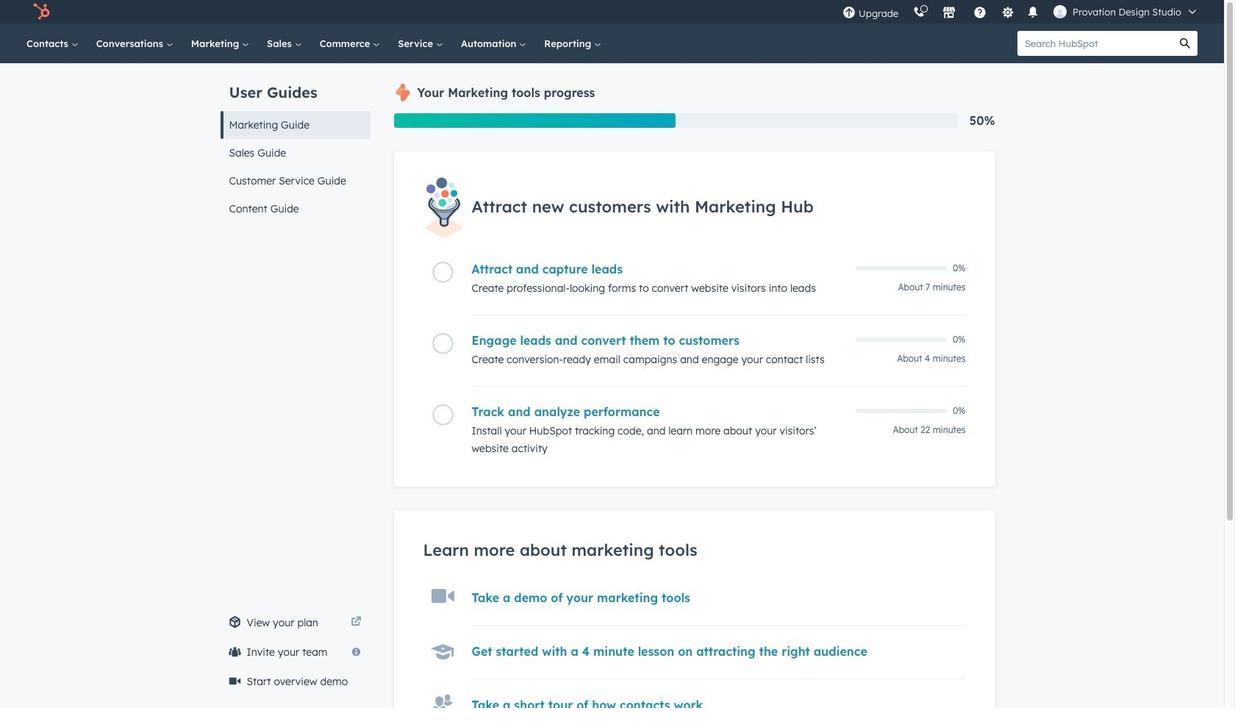 Task type: describe. For each thing, give the bounding box(es) containing it.
james peterson image
[[1054, 5, 1067, 18]]

2 link opens in a new window image from the top
[[351, 617, 361, 628]]



Task type: vqa. For each thing, say whether or not it's contained in the screenshot.
"User Guides" ELEMENT
yes



Task type: locate. For each thing, give the bounding box(es) containing it.
1 link opens in a new window image from the top
[[351, 614, 361, 632]]

link opens in a new window image
[[351, 614, 361, 632], [351, 617, 361, 628]]

marketplaces image
[[943, 7, 956, 20]]

progress bar
[[394, 113, 676, 128]]

menu
[[836, 0, 1207, 24]]

user guides element
[[220, 63, 370, 223]]

Search HubSpot search field
[[1018, 31, 1173, 56]]



